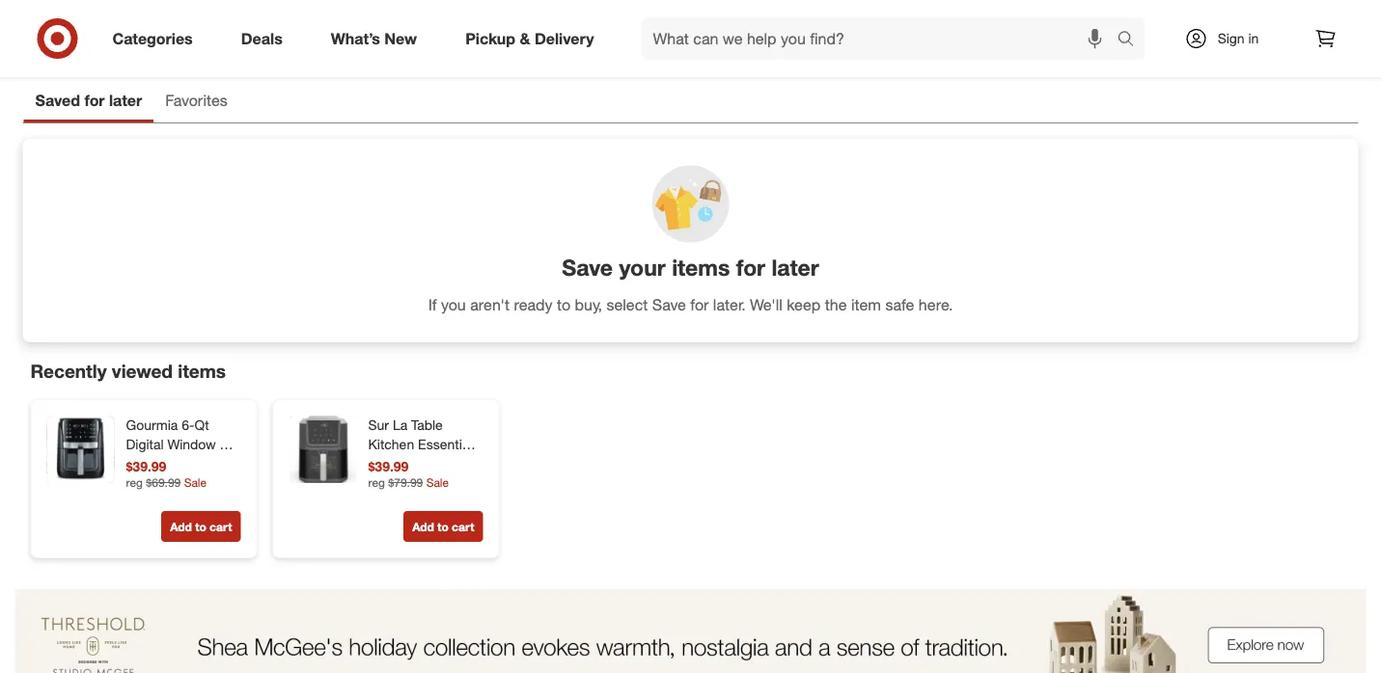 Task type: describe. For each thing, give the bounding box(es) containing it.
What can we help you find? suggestions appear below search field
[[642, 17, 1122, 60]]

aren't
[[470, 295, 510, 314]]

favorites link
[[154, 82, 239, 123]]

what's
[[331, 29, 380, 48]]

to for gourmia 6-qt digital window air fryer with 12 presets & guided cooking black
[[195, 520, 206, 535]]

viewed
[[112, 360, 173, 382]]

reg for air
[[368, 476, 385, 490]]

items for your
[[672, 255, 730, 282]]

here.
[[919, 295, 953, 314]]

later.
[[713, 295, 746, 314]]

with
[[161, 456, 186, 473]]

favorites
[[165, 91, 228, 110]]

the
[[825, 295, 847, 314]]

your
[[619, 255, 666, 282]]

12
[[189, 456, 204, 473]]

cart for gourmia 6-qt digital window air fryer with 12 presets & guided cooking black
[[210, 520, 232, 535]]

to for sur la table kitchen essentials 5qt air fryer
[[438, 520, 449, 535]]

reg for fryer
[[126, 476, 143, 490]]

we'll
[[750, 295, 783, 314]]

fryer inside sur la table kitchen essentials 5qt air fryer
[[412, 456, 443, 473]]

air inside sur la table kitchen essentials 5qt air fryer
[[392, 456, 408, 473]]

delivery
[[535, 29, 594, 48]]

items for viewed
[[178, 360, 226, 382]]

2 vertical spatial for
[[691, 295, 709, 314]]

in
[[1249, 30, 1259, 47]]

$39.99 reg $69.99 sale
[[126, 459, 207, 490]]

add to cart button for gourmia 6-qt digital window air fryer with 12 presets & guided cooking black
[[161, 512, 241, 543]]

if
[[428, 295, 437, 314]]

fryer inside gourmia 6-qt digital window air fryer with 12 presets & guided cooking black
[[126, 456, 157, 473]]

recently
[[30, 360, 107, 382]]

sur la table kitchen essentials 5qt air fryer
[[368, 417, 479, 473]]

cart for sur la table kitchen essentials 5qt air fryer
[[452, 520, 475, 535]]

categories
[[112, 29, 193, 48]]

new
[[385, 29, 417, 48]]

save your items for later
[[562, 255, 819, 282]]

later inside 'link'
[[109, 91, 142, 110]]

sale for fryer
[[426, 476, 449, 490]]

safe
[[886, 295, 915, 314]]

add to cart button for sur la table kitchen essentials 5qt air fryer
[[404, 512, 483, 543]]

$39.99 reg $79.99 sale
[[368, 459, 449, 490]]

2 horizontal spatial to
[[557, 295, 571, 314]]

saved
[[35, 91, 80, 110]]

select
[[607, 295, 648, 314]]

la
[[393, 417, 408, 434]]

1 vertical spatial save
[[652, 295, 686, 314]]

cooking
[[126, 494, 177, 511]]



Task type: locate. For each thing, give the bounding box(es) containing it.
window
[[168, 436, 216, 453]]

0 horizontal spatial sale
[[184, 476, 207, 490]]

2 fryer from the left
[[412, 456, 443, 473]]

add to cart for sur la table kitchen essentials 5qt air fryer
[[412, 520, 475, 535]]

2 horizontal spatial for
[[736, 255, 766, 282]]

add
[[170, 520, 192, 535], [412, 520, 434, 535]]

sign
[[1218, 30, 1245, 47]]

cart
[[210, 520, 232, 535], [452, 520, 475, 535]]

1 horizontal spatial fryer
[[412, 456, 443, 473]]

empty cart bullseye image
[[545, 0, 836, 47]]

0 vertical spatial save
[[562, 255, 613, 282]]

to
[[557, 295, 571, 314], [195, 520, 206, 535], [438, 520, 449, 535]]

$69.99
[[146, 476, 181, 490]]

later down categories
[[109, 91, 142, 110]]

0 horizontal spatial later
[[109, 91, 142, 110]]

for
[[84, 91, 105, 110], [736, 255, 766, 282], [691, 295, 709, 314]]

0 horizontal spatial items
[[178, 360, 226, 382]]

categories link
[[96, 17, 217, 60]]

2 add to cart button from the left
[[404, 512, 483, 543]]

$79.99
[[388, 476, 423, 490]]

0 horizontal spatial for
[[84, 91, 105, 110]]

& right pickup
[[520, 29, 531, 48]]

reg up cooking
[[126, 476, 143, 490]]

later
[[109, 91, 142, 110], [772, 255, 819, 282]]

what's new
[[331, 29, 417, 48]]

sale inside "$39.99 reg $69.99 sale"
[[184, 476, 207, 490]]

saved for later link
[[24, 82, 154, 123]]

digital
[[126, 436, 164, 453]]

1 vertical spatial for
[[736, 255, 766, 282]]

to down the black
[[195, 520, 206, 535]]

add to cart down the black
[[170, 520, 232, 535]]

gourmia
[[126, 417, 178, 434]]

1 horizontal spatial $39.99
[[368, 459, 409, 476]]

ready
[[514, 295, 553, 314]]

reg
[[126, 476, 143, 490], [368, 476, 385, 490]]

add down the black
[[170, 520, 192, 535]]

1 $39.99 from the left
[[126, 459, 166, 476]]

gourmia 6-qt digital window air fryer with 12 presets & guided cooking black
[[126, 417, 236, 511]]

& down with
[[175, 475, 184, 492]]

sur la table kitchen essentials 5qt air fryer link
[[368, 416, 479, 473]]

1 add to cart from the left
[[170, 520, 232, 535]]

kitchen
[[368, 436, 414, 453]]

$39.99 down digital
[[126, 459, 166, 476]]

sale right $79.99
[[426, 476, 449, 490]]

for left later.
[[691, 295, 709, 314]]

0 horizontal spatial cart
[[210, 520, 232, 535]]

2 add to cart from the left
[[412, 520, 475, 535]]

items up qt
[[178, 360, 226, 382]]

1 horizontal spatial cart
[[452, 520, 475, 535]]

0 vertical spatial &
[[520, 29, 531, 48]]

1 horizontal spatial save
[[652, 295, 686, 314]]

$39.99 inside $39.99 reg $79.99 sale
[[368, 459, 409, 476]]

keep
[[787, 295, 821, 314]]

essentials
[[418, 436, 479, 453]]

you
[[441, 295, 466, 314]]

1 vertical spatial items
[[178, 360, 226, 382]]

1 horizontal spatial air
[[392, 456, 408, 473]]

0 horizontal spatial save
[[562, 255, 613, 282]]

saved for later
[[35, 91, 142, 110]]

add to cart for gourmia 6-qt digital window air fryer with 12 presets & guided cooking black
[[170, 520, 232, 535]]

deals
[[241, 29, 283, 48]]

for inside 'link'
[[84, 91, 105, 110]]

2 add from the left
[[412, 520, 434, 535]]

add for fryer
[[412, 520, 434, 535]]

items
[[672, 255, 730, 282], [178, 360, 226, 382]]

0 horizontal spatial add to cart
[[170, 520, 232, 535]]

0 vertical spatial later
[[109, 91, 142, 110]]

1 vertical spatial &
[[175, 475, 184, 492]]

add to cart
[[170, 520, 232, 535], [412, 520, 475, 535]]

1 horizontal spatial add to cart
[[412, 520, 475, 535]]

0 vertical spatial for
[[84, 91, 105, 110]]

sale inside $39.99 reg $79.99 sale
[[426, 476, 449, 490]]

for right saved
[[84, 91, 105, 110]]

sale down the 12
[[184, 476, 207, 490]]

reg down 5qt
[[368, 476, 385, 490]]

0 horizontal spatial $39.99
[[126, 459, 166, 476]]

items up if you aren't ready to buy, select save for later. we'll keep the item safe here.
[[672, 255, 730, 282]]

fryer up $79.99
[[412, 456, 443, 473]]

pickup
[[466, 29, 516, 48]]

later up the keep
[[772, 255, 819, 282]]

sale for with
[[184, 476, 207, 490]]

buy,
[[575, 295, 602, 314]]

sur
[[368, 417, 389, 434]]

1 fryer from the left
[[126, 456, 157, 473]]

cart down the black
[[210, 520, 232, 535]]

0 vertical spatial air
[[220, 436, 236, 453]]

$39.99 inside "$39.99 reg $69.99 sale"
[[126, 459, 166, 476]]

air right window
[[220, 436, 236, 453]]

1 cart from the left
[[210, 520, 232, 535]]

6-
[[182, 417, 195, 434]]

for up we'll
[[736, 255, 766, 282]]

& inside gourmia 6-qt digital window air fryer with 12 presets & guided cooking black
[[175, 475, 184, 492]]

qt
[[195, 417, 209, 434]]

1 vertical spatial later
[[772, 255, 819, 282]]

search button
[[1109, 17, 1155, 64]]

1 horizontal spatial for
[[691, 295, 709, 314]]

save up buy,
[[562, 255, 613, 282]]

what's new link
[[315, 17, 441, 60]]

1 horizontal spatial reg
[[368, 476, 385, 490]]

0 horizontal spatial reg
[[126, 476, 143, 490]]

&
[[520, 29, 531, 48], [175, 475, 184, 492]]

1 horizontal spatial items
[[672, 255, 730, 282]]

1 horizontal spatial sale
[[426, 476, 449, 490]]

add to cart button down the black
[[161, 512, 241, 543]]

save
[[562, 255, 613, 282], [652, 295, 686, 314]]

air
[[220, 436, 236, 453], [392, 456, 408, 473]]

save right select at the top left
[[652, 295, 686, 314]]

0 horizontal spatial to
[[195, 520, 206, 535]]

air up $79.99
[[392, 456, 408, 473]]

fryer
[[126, 456, 157, 473], [412, 456, 443, 473]]

pickup & delivery link
[[449, 17, 618, 60]]

deals link
[[225, 17, 307, 60]]

gourmia 6-qt digital window air fryer with 12 presets & guided cooking black image
[[47, 416, 114, 484], [47, 416, 114, 484]]

2 $39.99 from the left
[[368, 459, 409, 476]]

0 horizontal spatial air
[[220, 436, 236, 453]]

sign in link
[[1169, 17, 1289, 60]]

1 horizontal spatial add to cart button
[[404, 512, 483, 543]]

black
[[180, 494, 214, 511]]

advertisement region
[[15, 590, 1367, 674]]

1 sale from the left
[[184, 476, 207, 490]]

1 add to cart button from the left
[[161, 512, 241, 543]]

2 cart from the left
[[452, 520, 475, 535]]

reg inside $39.99 reg $79.99 sale
[[368, 476, 385, 490]]

sign in
[[1218, 30, 1259, 47]]

0 horizontal spatial fryer
[[126, 456, 157, 473]]

1 horizontal spatial later
[[772, 255, 819, 282]]

reg inside "$39.99 reg $69.99 sale"
[[126, 476, 143, 490]]

5qt
[[368, 456, 388, 473]]

item
[[851, 295, 882, 314]]

0 horizontal spatial add
[[170, 520, 192, 535]]

add for with
[[170, 520, 192, 535]]

sale
[[184, 476, 207, 490], [426, 476, 449, 490]]

1 vertical spatial air
[[392, 456, 408, 473]]

table
[[411, 417, 443, 434]]

if you aren't ready to buy, select save for later. we'll keep the item safe here.
[[428, 295, 953, 314]]

search
[[1109, 31, 1155, 50]]

add to cart button down $79.99
[[404, 512, 483, 543]]

air inside gourmia 6-qt digital window air fryer with 12 presets & guided cooking black
[[220, 436, 236, 453]]

0 horizontal spatial add to cart button
[[161, 512, 241, 543]]

1 reg from the left
[[126, 476, 143, 490]]

to down $39.99 reg $79.99 sale
[[438, 520, 449, 535]]

1 horizontal spatial &
[[520, 29, 531, 48]]

add to cart down $79.99
[[412, 520, 475, 535]]

0 horizontal spatial &
[[175, 475, 184, 492]]

cart down essentials
[[452, 520, 475, 535]]

fryer down digital
[[126, 456, 157, 473]]

recently viewed items
[[30, 360, 226, 382]]

sur la table kitchen essentials 5qt air fryer image
[[289, 416, 357, 484], [289, 416, 357, 484]]

pickup & delivery
[[466, 29, 594, 48]]

1 horizontal spatial add
[[412, 520, 434, 535]]

to left buy,
[[557, 295, 571, 314]]

gourmia 6-qt digital window air fryer with 12 presets & guided cooking black link
[[126, 416, 237, 511]]

0 vertical spatial items
[[672, 255, 730, 282]]

1 horizontal spatial to
[[438, 520, 449, 535]]

$39.99 for air
[[368, 459, 409, 476]]

add to cart button
[[161, 512, 241, 543], [404, 512, 483, 543]]

$39.99 for fryer
[[126, 459, 166, 476]]

$39.99 down kitchen on the left bottom of the page
[[368, 459, 409, 476]]

2 reg from the left
[[368, 476, 385, 490]]

add down $79.99
[[412, 520, 434, 535]]

guided
[[187, 475, 232, 492]]

presets
[[126, 475, 171, 492]]

1 add from the left
[[170, 520, 192, 535]]

$39.99
[[126, 459, 166, 476], [368, 459, 409, 476]]

2 sale from the left
[[426, 476, 449, 490]]



Task type: vqa. For each thing, say whether or not it's contained in the screenshot.
Verified purchases on the right
no



